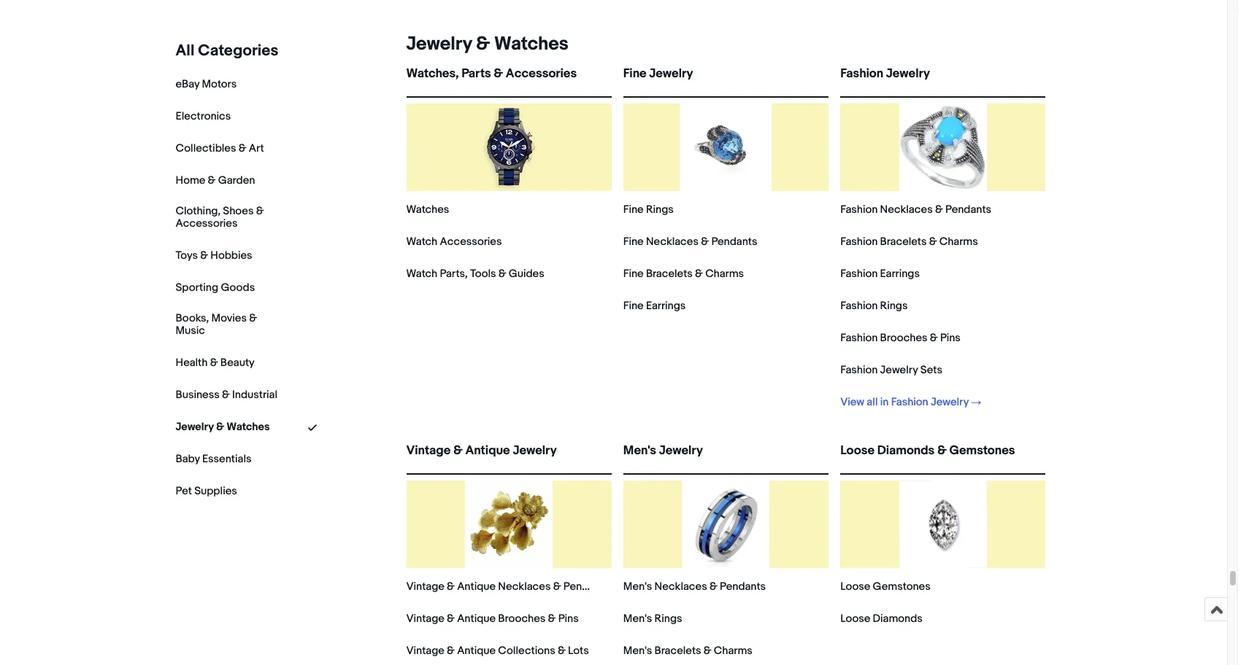 Task type: describe. For each thing, give the bounding box(es) containing it.
health
[[176, 356, 208, 370]]

men's bracelets & charms
[[624, 645, 753, 659]]

beauty
[[220, 356, 255, 370]]

collectibles & art link
[[176, 142, 264, 156]]

0 vertical spatial jewelry & watches link
[[401, 33, 569, 55]]

electronics
[[176, 110, 231, 123]]

loose for loose diamonds
[[841, 613, 871, 627]]

watch accessories
[[406, 235, 502, 249]]

parts
[[462, 66, 491, 81]]

men's for men's jewelry
[[624, 444, 656, 459]]

hobbies
[[211, 249, 252, 263]]

view
[[841, 396, 865, 410]]

vintage for vintage & antique jewelry
[[406, 444, 451, 459]]

music
[[176, 324, 205, 338]]

necklaces for fine
[[646, 235, 699, 249]]

pendants up lots
[[564, 581, 610, 594]]

bracelets for men's jewelry
[[655, 645, 701, 659]]

0 vertical spatial charms
[[940, 235, 978, 249]]

clothing, shoes & accessories
[[176, 204, 264, 231]]

earrings for fashion earrings
[[880, 267, 920, 281]]

business & industrial
[[176, 388, 277, 402]]

sets
[[921, 364, 943, 378]]

vintage & antique collections & lots
[[406, 645, 589, 659]]

all
[[867, 396, 878, 410]]

diamonds for loose diamonds & gemstones
[[878, 444, 935, 459]]

men's rings link
[[624, 613, 682, 627]]

necklaces up vintage & antique brooches & pins link
[[498, 581, 551, 594]]

all categories
[[176, 42, 279, 61]]

fashion for fashion jewelry sets
[[841, 364, 878, 378]]

men's necklaces & pendants
[[624, 581, 766, 594]]

vintage & antique necklaces & pendants link
[[406, 581, 610, 594]]

men's for men's necklaces & pendants
[[624, 581, 652, 594]]

fine necklaces & pendants
[[624, 235, 758, 249]]

men's jewelry
[[624, 444, 703, 459]]

motors
[[202, 77, 237, 91]]

fashion bracelets & charms
[[841, 235, 978, 249]]

0 horizontal spatial jewelry & watches link
[[176, 420, 270, 434]]

categories
[[198, 42, 279, 61]]

pet
[[176, 485, 192, 498]]

loose gemstones
[[841, 581, 931, 594]]

industrial
[[232, 388, 277, 402]]

watch for watch accessories
[[406, 235, 438, 249]]

ebay motors link
[[176, 77, 237, 91]]

watches,
[[406, 66, 459, 81]]

fashion necklaces & pendants link
[[841, 203, 992, 217]]

rings for fashion rings
[[880, 299, 908, 313]]

fine rings link
[[624, 203, 674, 217]]

sporting goods
[[176, 281, 255, 295]]

antique for necklaces
[[457, 581, 496, 594]]

& inside "clothing, shoes & accessories"
[[256, 204, 264, 218]]

watch for watch parts, tools & guides
[[406, 267, 438, 281]]

1 horizontal spatial pins
[[940, 332, 961, 345]]

baby
[[176, 452, 200, 466]]

fashion jewelry sets link
[[841, 364, 943, 378]]

rings for fine rings
[[646, 203, 674, 217]]

health & beauty link
[[176, 356, 255, 370]]

all
[[176, 42, 195, 61]]

necklaces for men's
[[655, 581, 707, 594]]

sporting goods link
[[176, 281, 255, 295]]

health & beauty
[[176, 356, 255, 370]]

tools
[[470, 267, 496, 281]]

vintage & antique jewelry
[[406, 444, 557, 459]]

men's rings
[[624, 613, 682, 627]]

vintage & antique collections & lots link
[[406, 645, 589, 659]]

fine earrings
[[624, 299, 686, 313]]

0 horizontal spatial jewelry & watches
[[176, 420, 270, 434]]

vintage & antique necklaces & pendants
[[406, 581, 610, 594]]

movies
[[211, 312, 247, 326]]

bracelets for fine jewelry
[[646, 267, 693, 281]]

vintage & antique brooches & pins
[[406, 613, 579, 627]]

fine bracelets & charms
[[624, 267, 744, 281]]

fashion brooches & pins
[[841, 332, 961, 345]]

home
[[176, 174, 205, 188]]

collectibles & art
[[176, 142, 264, 156]]

loose for loose diamonds & gemstones
[[841, 444, 875, 459]]

0 horizontal spatial gemstones
[[873, 581, 931, 594]]

vintage & antique jewelry link
[[406, 444, 612, 471]]

fine for fine earrings
[[624, 299, 644, 313]]

fashion earrings
[[841, 267, 920, 281]]

0 horizontal spatial watches
[[227, 420, 270, 434]]

ebay
[[176, 77, 199, 91]]

accessories for watches, parts & accessories
[[506, 66, 577, 81]]

baby essentials link
[[176, 452, 252, 466]]

men's jewelry link
[[624, 444, 829, 471]]

gemstones inside "loose diamonds & gemstones" link
[[950, 444, 1015, 459]]

fashion for fashion earrings
[[841, 267, 878, 281]]

loose for loose gemstones
[[841, 581, 871, 594]]

toys & hobbies link
[[176, 249, 252, 263]]

business
[[176, 388, 220, 402]]

rings for men's rings
[[655, 613, 682, 627]]

earrings for fine earrings
[[646, 299, 686, 313]]

business & industrial link
[[176, 388, 277, 402]]

clothing, shoes & accessories link
[[176, 204, 278, 231]]

pendants for men's necklaces & pendants
[[720, 581, 766, 594]]

fashion jewelry sets
[[841, 364, 943, 378]]



Task type: locate. For each thing, give the bounding box(es) containing it.
loose
[[841, 444, 875, 459], [841, 581, 871, 594], [841, 613, 871, 627]]

1 vertical spatial rings
[[880, 299, 908, 313]]

accessories
[[506, 66, 577, 81], [176, 217, 238, 231], [440, 235, 502, 249]]

accessories inside "clothing, shoes & accessories"
[[176, 217, 238, 231]]

men's necklaces & pendants link
[[624, 581, 766, 594]]

2 horizontal spatial watches
[[494, 33, 569, 55]]

fashion brooches & pins link
[[841, 332, 961, 345]]

rings up "fashion brooches & pins"
[[880, 299, 908, 313]]

1 loose from the top
[[841, 444, 875, 459]]

fine necklaces & pendants link
[[624, 235, 758, 249]]

1 horizontal spatial earrings
[[880, 267, 920, 281]]

diamonds down 'view all in fashion jewelry' at the right bottom of the page
[[878, 444, 935, 459]]

0 vertical spatial watch
[[406, 235, 438, 249]]

home & garden
[[176, 174, 255, 188]]

loose diamonds
[[841, 613, 923, 627]]

1 vertical spatial bracelets
[[646, 267, 693, 281]]

shoes
[[223, 204, 254, 218]]

fine earrings link
[[624, 299, 686, 313]]

4 vintage from the top
[[406, 645, 445, 659]]

jewelry & watches link down business & industrial
[[176, 420, 270, 434]]

books,
[[176, 312, 209, 326]]

0 vertical spatial accessories
[[506, 66, 577, 81]]

pins up lots
[[558, 613, 579, 627]]

accessories right "parts"
[[506, 66, 577, 81]]

earrings
[[880, 267, 920, 281], [646, 299, 686, 313]]

art
[[249, 142, 264, 156]]

2 watch from the top
[[406, 267, 438, 281]]

watches up watch accessories link
[[406, 203, 449, 217]]

watch down watches link
[[406, 235, 438, 249]]

0 vertical spatial diamonds
[[878, 444, 935, 459]]

fine bracelets & charms link
[[624, 267, 744, 281]]

charms
[[940, 235, 978, 249], [706, 267, 744, 281], [714, 645, 753, 659]]

0 vertical spatial loose
[[841, 444, 875, 459]]

1 fine from the top
[[624, 66, 647, 81]]

3 vintage from the top
[[406, 613, 445, 627]]

fashion jewelry image
[[900, 104, 987, 191]]

0 horizontal spatial pins
[[558, 613, 579, 627]]

goods
[[221, 281, 255, 295]]

1 horizontal spatial accessories
[[440, 235, 502, 249]]

fine jewelry
[[624, 66, 693, 81]]

2 vertical spatial rings
[[655, 613, 682, 627]]

watches, parts & accessories
[[406, 66, 577, 81]]

1 vertical spatial brooches
[[498, 613, 546, 627]]

1 vertical spatial loose
[[841, 581, 871, 594]]

bracelets down fashion necklaces & pendants
[[880, 235, 927, 249]]

collections
[[498, 645, 555, 659]]

watch accessories link
[[406, 235, 502, 249]]

0 horizontal spatial accessories
[[176, 217, 238, 231]]

fine jewelry link
[[624, 66, 829, 93]]

2 vertical spatial accessories
[[440, 235, 502, 249]]

toys
[[176, 249, 198, 263]]

3 fine from the top
[[624, 235, 644, 249]]

fashion for fashion jewelry
[[841, 66, 884, 81]]

toys & hobbies
[[176, 249, 252, 263]]

earrings down fine bracelets & charms
[[646, 299, 686, 313]]

jewelry & watches down business & industrial
[[176, 420, 270, 434]]

pins up sets
[[940, 332, 961, 345]]

0 horizontal spatial earrings
[[646, 299, 686, 313]]

0 vertical spatial rings
[[646, 203, 674, 217]]

vintage
[[406, 444, 451, 459], [406, 581, 445, 594], [406, 613, 445, 627], [406, 645, 445, 659]]

2 vertical spatial loose
[[841, 613, 871, 627]]

antique for jewelry
[[466, 444, 510, 459]]

pet supplies
[[176, 485, 237, 498]]

0 vertical spatial earrings
[[880, 267, 920, 281]]

necklaces up the men's rings
[[655, 581, 707, 594]]

bracelets down men's rings link on the right
[[655, 645, 701, 659]]

fine for fine jewelry
[[624, 66, 647, 81]]

fashion for fashion rings
[[841, 299, 878, 313]]

pins
[[940, 332, 961, 345], [558, 613, 579, 627]]

antique for collections
[[457, 645, 496, 659]]

1 vertical spatial jewelry & watches
[[176, 420, 270, 434]]

jewelry & watches
[[406, 33, 569, 55], [176, 420, 270, 434]]

brooches up fashion jewelry sets link
[[880, 332, 928, 345]]

1 vertical spatial watches
[[406, 203, 449, 217]]

1 horizontal spatial brooches
[[880, 332, 928, 345]]

1 vertical spatial gemstones
[[873, 581, 931, 594]]

loose up loose diamonds link
[[841, 581, 871, 594]]

diamonds
[[878, 444, 935, 459], [873, 613, 923, 627]]

bracelets
[[880, 235, 927, 249], [646, 267, 693, 281], [655, 645, 701, 659]]

electronics link
[[176, 110, 231, 123]]

necklaces for fashion
[[880, 203, 933, 217]]

charms for fine jewelry
[[706, 267, 744, 281]]

watch left the parts,
[[406, 267, 438, 281]]

1 horizontal spatial gemstones
[[950, 444, 1015, 459]]

fashion for fashion brooches & pins
[[841, 332, 878, 345]]

2 vertical spatial charms
[[714, 645, 753, 659]]

accessories up toys & hobbies link
[[176, 217, 238, 231]]

5 fine from the top
[[624, 299, 644, 313]]

fine for fine necklaces & pendants
[[624, 235, 644, 249]]

watches, parts & accessories link
[[406, 66, 612, 93]]

watches up watches, parts & accessories link
[[494, 33, 569, 55]]

1 vintage from the top
[[406, 444, 451, 459]]

garden
[[218, 174, 255, 188]]

2 fine from the top
[[624, 203, 644, 217]]

fashion inside the fashion jewelry link
[[841, 66, 884, 81]]

brooches
[[880, 332, 928, 345], [498, 613, 546, 627]]

1 vertical spatial watch
[[406, 267, 438, 281]]

loose diamonds & gemstones link
[[841, 444, 1046, 471]]

4 fine from the top
[[624, 267, 644, 281]]

view all in fashion jewelry link
[[841, 396, 982, 410]]

jewelry
[[406, 33, 472, 55], [649, 66, 693, 81], [886, 66, 930, 81], [880, 364, 918, 378], [931, 396, 969, 410], [176, 420, 214, 434], [513, 444, 557, 459], [659, 444, 703, 459]]

& inside books, movies & music
[[249, 312, 257, 326]]

jewelry & watches up watches, parts & accessories
[[406, 33, 569, 55]]

watches, parts & accessories image
[[465, 104, 553, 191]]

books, movies & music
[[176, 312, 257, 338]]

sporting
[[176, 281, 218, 295]]

1 vertical spatial jewelry & watches link
[[176, 420, 270, 434]]

0 vertical spatial watches
[[494, 33, 569, 55]]

vintage for vintage & antique collections & lots
[[406, 645, 445, 659]]

vintage & antique brooches & pins link
[[406, 613, 579, 627]]

0 vertical spatial bracelets
[[880, 235, 927, 249]]

loose down "loose gemstones" link
[[841, 613, 871, 627]]

1 vertical spatial earrings
[[646, 299, 686, 313]]

1 watch from the top
[[406, 235, 438, 249]]

fine jewelry image
[[680, 104, 772, 191]]

jewelry & watches link up watches, parts & accessories
[[401, 33, 569, 55]]

fine rings
[[624, 203, 674, 217]]

pendants up fashion bracelets & charms link
[[946, 203, 992, 217]]

2 vertical spatial bracelets
[[655, 645, 701, 659]]

0 horizontal spatial brooches
[[498, 613, 546, 627]]

2 horizontal spatial accessories
[[506, 66, 577, 81]]

jewelry & watches link
[[401, 33, 569, 55], [176, 420, 270, 434]]

loose down view
[[841, 444, 875, 459]]

fine
[[624, 66, 647, 81], [624, 203, 644, 217], [624, 235, 644, 249], [624, 267, 644, 281], [624, 299, 644, 313]]

loose diamonds link
[[841, 613, 923, 627]]

0 vertical spatial pins
[[940, 332, 961, 345]]

rings up fine necklaces & pendants
[[646, 203, 674, 217]]

bracelets up fine earrings in the top of the page
[[646, 267, 693, 281]]

clothing,
[[176, 204, 221, 218]]

vintage for vintage & antique necklaces & pendants
[[406, 581, 445, 594]]

loose diamonds & gemstones
[[841, 444, 1015, 459]]

1 horizontal spatial jewelry & watches link
[[401, 33, 569, 55]]

diamonds down "loose gemstones" link
[[873, 613, 923, 627]]

gemstones
[[950, 444, 1015, 459], [873, 581, 931, 594]]

men's for men's rings
[[624, 613, 652, 627]]

fashion jewelry link
[[841, 66, 1046, 93]]

2 loose from the top
[[841, 581, 871, 594]]

fashion for fashion bracelets & charms
[[841, 235, 878, 249]]

pendants down men's jewelry "image"
[[720, 581, 766, 594]]

men's jewelry image
[[682, 481, 770, 569]]

baby essentials
[[176, 452, 252, 466]]

rings
[[646, 203, 674, 217], [880, 299, 908, 313], [655, 613, 682, 627]]

watches link
[[406, 203, 449, 217]]

loose diamonds & gemstones image
[[900, 481, 987, 569]]

parts,
[[440, 267, 468, 281]]

0 vertical spatial jewelry & watches
[[406, 33, 569, 55]]

1 vertical spatial charms
[[706, 267, 744, 281]]

necklaces up fashion bracelets & charms link
[[880, 203, 933, 217]]

brooches up collections
[[498, 613, 546, 627]]

0 vertical spatial gemstones
[[950, 444, 1015, 459]]

guides
[[509, 267, 545, 281]]

watch parts, tools & guides link
[[406, 267, 545, 281]]

pendants up fine bracelets & charms
[[712, 235, 758, 249]]

1 horizontal spatial jewelry & watches
[[406, 33, 569, 55]]

1 men's from the top
[[624, 444, 656, 459]]

books, movies & music link
[[176, 312, 278, 338]]

vintage for vintage & antique brooches & pins
[[406, 613, 445, 627]]

diamonds for loose diamonds
[[873, 613, 923, 627]]

fashion necklaces & pendants
[[841, 203, 992, 217]]

fashion rings link
[[841, 299, 908, 313]]

fine for fine bracelets & charms
[[624, 267, 644, 281]]

necklaces
[[880, 203, 933, 217], [646, 235, 699, 249], [498, 581, 551, 594], [655, 581, 707, 594]]

necklaces up fine bracelets & charms link
[[646, 235, 699, 249]]

2 vintage from the top
[[406, 581, 445, 594]]

rings up 'men's bracelets & charms' link
[[655, 613, 682, 627]]

lots
[[568, 645, 589, 659]]

2 vertical spatial watches
[[227, 420, 270, 434]]

3 loose from the top
[[841, 613, 871, 627]]

watches down industrial
[[227, 420, 270, 434]]

ebay motors
[[176, 77, 237, 91]]

view all in fashion jewelry
[[841, 396, 969, 410]]

men's
[[624, 444, 656, 459], [624, 581, 652, 594], [624, 613, 652, 627], [624, 645, 652, 659]]

in
[[880, 396, 889, 410]]

loose gemstones link
[[841, 581, 931, 594]]

2 men's from the top
[[624, 581, 652, 594]]

accessories for clothing, shoes & accessories
[[176, 217, 238, 231]]

pendants for fashion necklaces & pendants
[[946, 203, 992, 217]]

1 vertical spatial pins
[[558, 613, 579, 627]]

1 vertical spatial accessories
[[176, 217, 238, 231]]

1 horizontal spatial watches
[[406, 203, 449, 217]]

0 vertical spatial brooches
[[880, 332, 928, 345]]

4 men's from the top
[[624, 645, 652, 659]]

antique for brooches
[[457, 613, 496, 627]]

pendants
[[946, 203, 992, 217], [712, 235, 758, 249], [564, 581, 610, 594], [720, 581, 766, 594]]

accessories up 'watch parts, tools & guides'
[[440, 235, 502, 249]]

1 vertical spatial diamonds
[[873, 613, 923, 627]]

charms for men's jewelry
[[714, 645, 753, 659]]

collectibles
[[176, 142, 236, 156]]

pet supplies link
[[176, 485, 237, 498]]

watch parts, tools & guides
[[406, 267, 545, 281]]

fine for fine rings
[[624, 203, 644, 217]]

fashion bracelets & charms link
[[841, 235, 978, 249]]

watch
[[406, 235, 438, 249], [406, 267, 438, 281]]

pendants for fine necklaces & pendants
[[712, 235, 758, 249]]

men's for men's bracelets & charms
[[624, 645, 652, 659]]

fashion for fashion necklaces & pendants
[[841, 203, 878, 217]]

3 men's from the top
[[624, 613, 652, 627]]

earrings down fashion bracelets & charms link
[[880, 267, 920, 281]]

vintage & antique jewelry image
[[465, 481, 553, 569]]



Task type: vqa. For each thing, say whether or not it's contained in the screenshot.
SAVE SELLER on the top right
no



